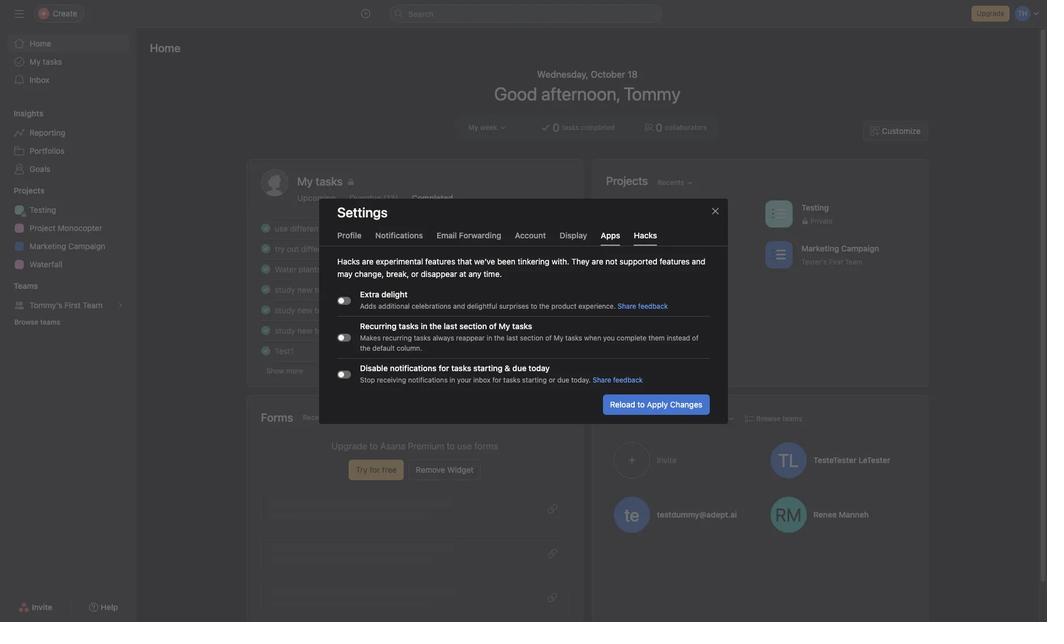 Task type: describe. For each thing, give the bounding box(es) containing it.
celebrations
[[412, 302, 452, 311]]

completed checkbox for try
[[259, 242, 272, 256]]

disable
[[360, 363, 388, 373]]

list image for project monocopter
[[618, 248, 632, 262]]

tommy's up them
[[648, 299, 676, 307]]

may for use different materials for wing (balsa wood?)
[[550, 224, 563, 233]]

teams button
[[0, 281, 38, 292]]

inbox
[[474, 376, 491, 384]]

tommy's inside teams element
[[30, 301, 62, 310]]

project inside 'element'
[[30, 223, 56, 233]]

may
[[338, 269, 353, 279]]

use different materials for wing (balsa wood?)
[[275, 224, 442, 233]]

project monocopter link for use different materials for wing (balsa wood?)
[[505, 223, 573, 234]]

my tasks link
[[7, 53, 130, 71]]

propellers
[[334, 244, 371, 254]]

feedback inside extra delight adds additional celebrations and delightful surprises to the product experience. share feedback
[[639, 302, 668, 311]]

completed
[[581, 123, 615, 132]]

hacks button
[[634, 230, 658, 246]]

marketing for marketing campaign
[[30, 242, 66, 251]]

portfolios
[[30, 146, 65, 156]]

always
[[433, 334, 454, 342]]

completed image for study
[[259, 324, 272, 338]]

recurring tasks in the last section of my tasks makes recurring tasks always reappear in the last section of my tasks when you complete them instead of the default column.
[[360, 321, 699, 353]]

people
[[607, 411, 642, 424]]

0 vertical spatial starting
[[474, 363, 503, 373]]

project inside project monocopter tommy's first team
[[648, 244, 674, 253]]

apply
[[647, 400, 668, 409]]

tasks left when
[[566, 334, 583, 342]]

campaign for marketing campaign
[[68, 242, 105, 251]]

them
[[649, 334, 665, 342]]

0 for collaborators
[[656, 121, 663, 134]]

break,
[[386, 269, 409, 279]]

projects element
[[0, 181, 136, 276]]

5 completed image from the top
[[259, 344, 272, 358]]

testing inside testing link
[[30, 205, 56, 215]]

1 completed checkbox from the top
[[259, 263, 272, 276]]

1 horizontal spatial tommy's first team
[[648, 299, 711, 307]]

0 for tasks completed
[[553, 121, 560, 134]]

materials
[[323, 224, 357, 233]]

invite
[[32, 603, 52, 613]]

first inside project monocopter tommy's first team
[[678, 258, 692, 266]]

browse teams button inside teams element
[[9, 315, 66, 331]]

try
[[356, 465, 368, 475]]

testing link
[[7, 201, 130, 219]]

completed image for use
[[259, 222, 272, 235]]

campaign for marketing campaign tester's first team
[[842, 244, 880, 253]]

adds
[[360, 302, 377, 311]]

team down waterfall link in the top of the page
[[83, 301, 103, 310]]

switch for recurring tasks in the last section of my tasks
[[338, 334, 351, 342]]

or inside hacks are experimental features that we've been tinkering with. they are not supported features and may change, break, or disappear at any time.
[[411, 269, 419, 279]]

0 vertical spatial different
[[290, 224, 321, 233]]

global element
[[0, 28, 136, 96]]

hacks are experimental features that we've been tinkering with. they are not supported features and may change, break, or disappear at any time.
[[338, 257, 706, 279]]

1 horizontal spatial browse teams button
[[740, 411, 808, 427]]

tinkering
[[518, 257, 550, 266]]

my tasks
[[297, 175, 343, 188]]

widget
[[448, 465, 474, 475]]

2 vertical spatial my
[[554, 334, 564, 342]]

upcoming
[[297, 193, 336, 203]]

monocopter up may 1 button
[[534, 224, 573, 232]]

delight
[[382, 290, 408, 299]]

project monocopter link for try out different propellers
[[506, 243, 575, 255]]

show
[[266, 367, 284, 376]]

free
[[382, 465, 397, 475]]

insights button
[[0, 108, 43, 119]]

wood?)
[[415, 224, 442, 233]]

1 new from the top
[[297, 285, 312, 295]]

supported
[[620, 257, 658, 266]]

2 are from the left
[[592, 257, 604, 266]]

insights
[[14, 109, 43, 118]]

recurring
[[360, 321, 397, 331]]

1 horizontal spatial my
[[499, 321, 511, 331]]

changes
[[671, 400, 703, 409]]

tommy's first team inside teams element
[[30, 301, 103, 310]]

not
[[606, 257, 618, 266]]

wednesday,
[[538, 69, 589, 80]]

any
[[469, 269, 482, 279]]

share inside disable notifications for tasks starting & due today stop receiving notifications in your inbox for tasks starting or due today. share feedback
[[593, 376, 612, 384]]

forwarding
[[459, 230, 502, 240]]

browse inside teams element
[[14, 318, 38, 327]]

1 vertical spatial last
[[507, 334, 518, 342]]

1 vertical spatial teams
[[783, 415, 803, 423]]

goals
[[30, 164, 50, 174]]

1 horizontal spatial section
[[520, 334, 544, 342]]

may 1
[[551, 245, 570, 253]]

list image for testing
[[772, 207, 786, 221]]

3 study new tooling from the top
[[275, 326, 340, 336]]

1 vertical spatial browse teams
[[757, 415, 803, 423]]

waterfall
[[30, 260, 62, 269]]

to inside button
[[638, 400, 645, 409]]

projects inside dropdown button
[[14, 186, 45, 195]]

home link
[[7, 35, 130, 53]]

1 horizontal spatial home
[[150, 41, 181, 55]]

0 horizontal spatial last
[[444, 321, 458, 331]]

1 features from the left
[[426, 257, 456, 266]]

for left wing
[[359, 224, 369, 233]]

upcoming button
[[297, 193, 336, 209]]

1 vertical spatial browse
[[757, 415, 781, 423]]

close image
[[711, 207, 721, 216]]

list image for marketing campaign
[[772, 248, 786, 262]]

today.
[[572, 376, 591, 384]]

first inside marketing campaign tester's first team
[[829, 258, 844, 266]]

apps button
[[601, 230, 621, 246]]

wing
[[371, 224, 389, 233]]

upgrade for upgrade
[[978, 9, 1005, 18]]

1 horizontal spatial starting
[[523, 376, 547, 384]]

we've
[[475, 257, 496, 266]]

apps
[[601, 230, 621, 240]]

collaborators
[[665, 123, 708, 132]]

inbox
[[30, 75, 49, 85]]

tasks up your
[[452, 363, 472, 373]]

reappear
[[456, 334, 485, 342]]

remove
[[416, 465, 446, 475]]

projects button
[[0, 185, 45, 197]]

the right reappear
[[495, 334, 505, 342]]

my tasks link
[[297, 174, 569, 190]]

monocopter inside project monocopter tommy's first team
[[676, 244, 722, 253]]

complete
[[617, 334, 647, 342]]

teams
[[14, 281, 38, 291]]

disable notifications for tasks starting & due today stop receiving notifications in your inbox for tasks starting or due today. share feedback
[[360, 363, 643, 384]]

experimental
[[376, 257, 423, 266]]

account
[[515, 230, 546, 240]]

tasks up "column."
[[414, 334, 431, 342]]

my tasks
[[30, 57, 62, 66]]

portfolios link
[[7, 142, 130, 160]]

1 horizontal spatial tommy's first team link
[[607, 278, 761, 315]]

invite button
[[11, 598, 60, 618]]

hacks for hacks are experimental features that we've been tinkering with. they are not supported features and may change, break, or disappear at any time.
[[338, 257, 360, 266]]

email
[[437, 230, 457, 240]]

project monocopter for use different materials for wing (balsa wood?)
[[510, 224, 573, 232]]

at
[[460, 269, 467, 279]]

premium
[[408, 442, 445, 452]]

or inside disable notifications for tasks starting & due today stop receiving notifications in your inbox for tasks starting or due today. share feedback
[[549, 376, 556, 384]]

your
[[458, 376, 472, 384]]

tasks inside global element
[[43, 57, 62, 66]]

share feedback link for today
[[593, 376, 643, 384]]

overdue (13) button
[[350, 193, 399, 209]]

completed checkbox for use
[[259, 222, 272, 235]]

for inside button
[[370, 465, 380, 475]]

customize
[[883, 126, 921, 136]]

tasks left completed
[[562, 123, 579, 132]]

display
[[560, 230, 588, 240]]

tommy's inside project monocopter tommy's first team
[[648, 258, 676, 266]]

0 vertical spatial teams
[[40, 318, 60, 327]]

home inside global element
[[30, 39, 51, 48]]

product
[[552, 302, 577, 311]]

overdue
[[350, 193, 382, 203]]

3 completed checkbox from the top
[[259, 324, 272, 338]]

1 study from the top
[[275, 285, 295, 295]]

reporting link
[[7, 124, 130, 142]]

that
[[458, 257, 472, 266]]



Task type: vqa. For each thing, say whether or not it's contained in the screenshot.
Insights element
yes



Task type: locate. For each thing, give the bounding box(es) containing it.
starting up the inbox
[[474, 363, 503, 373]]

1 horizontal spatial hacks
[[634, 230, 658, 240]]

first right tester's
[[829, 258, 844, 266]]

last up &
[[507, 334, 518, 342]]

insights element
[[0, 103, 136, 181]]

0 vertical spatial switch
[[338, 297, 351, 305]]

upgrade inside button
[[978, 9, 1005, 18]]

Completed checkbox
[[259, 222, 272, 235], [259, 242, 272, 256], [259, 283, 272, 297]]

they
[[572, 257, 590, 266]]

completed image down add profile photo
[[259, 222, 272, 235]]

tooling for 3rd completed image
[[315, 285, 340, 295]]

0 horizontal spatial of
[[489, 321, 497, 331]]

waterfall link
[[7, 256, 130, 274]]

1 vertical spatial feedback
[[614, 376, 643, 384]]

1 vertical spatial and
[[453, 302, 465, 311]]

1 vertical spatial upgrade
[[332, 442, 368, 452]]

email forwarding
[[437, 230, 502, 240]]

upgrade to asana premium to use forms
[[332, 442, 499, 452]]

profile button
[[338, 230, 362, 246]]

instead
[[667, 334, 691, 342]]

0 vertical spatial browse
[[14, 318, 38, 327]]

tommy's down hacks button
[[648, 258, 676, 266]]

plants
[[299, 265, 321, 274]]

0 left tasks completed
[[553, 121, 560, 134]]

1 horizontal spatial are
[[592, 257, 604, 266]]

tommy's first team link up instead
[[607, 278, 761, 315]]

&
[[505, 363, 511, 373]]

marketing campaign link
[[7, 238, 130, 256]]

of down delightful
[[489, 321, 497, 331]]

for down always
[[439, 363, 450, 373]]

1 vertical spatial hacks
[[338, 257, 360, 266]]

forms
[[261, 411, 293, 425]]

tasks down &
[[504, 376, 521, 384]]

notifications down "column."
[[390, 363, 437, 373]]

extra delight adds additional celebrations and delightful surprises to the product experience. share feedback
[[360, 290, 668, 311]]

the left the product
[[540, 302, 550, 311]]

or down today
[[549, 376, 556, 384]]

tooling
[[315, 285, 340, 295], [315, 305, 340, 315], [315, 326, 340, 336]]

hacks up supported
[[634, 230, 658, 240]]

1 horizontal spatial browse
[[757, 415, 781, 423]]

first down waterfall link in the top of the page
[[65, 301, 81, 310]]

water plants
[[275, 265, 321, 274]]

1 vertical spatial section
[[520, 334, 544, 342]]

features up disappear in the top left of the page
[[426, 257, 456, 266]]

upgrade
[[978, 9, 1005, 18], [332, 442, 368, 452]]

2 vertical spatial completed checkbox
[[259, 283, 272, 297]]

0 horizontal spatial testing
[[30, 205, 56, 215]]

try for free
[[356, 465, 397, 475]]

last
[[444, 321, 458, 331], [507, 334, 518, 342]]

notifications button
[[376, 230, 423, 246]]

marketing inside marketing campaign tester's first team
[[802, 244, 840, 253]]

experience.
[[579, 302, 616, 311]]

project up marketing campaign
[[30, 223, 56, 233]]

0 horizontal spatial tommy's first team link
[[7, 297, 130, 315]]

and inside hacks are experimental features that we've been tinkering with. they are not supported features and may change, break, or disappear at any time.
[[692, 257, 706, 266]]

feedback
[[639, 302, 668, 311], [614, 376, 643, 384]]

to inside extra delight adds additional celebrations and delightful surprises to the product experience. share feedback
[[531, 302, 538, 311]]

0 vertical spatial completed checkbox
[[259, 222, 272, 235]]

list image left private
[[772, 207, 786, 221]]

1 vertical spatial notifications
[[408, 376, 448, 384]]

2 vertical spatial new
[[297, 326, 312, 336]]

switch left adds
[[338, 297, 351, 305]]

are up change,
[[362, 257, 374, 266]]

reload to apply changes button
[[603, 395, 710, 415]]

share right today.
[[593, 376, 612, 384]]

switch left "stop"
[[338, 371, 351, 378]]

section up today
[[520, 334, 544, 342]]

tasks up "inbox"
[[43, 57, 62, 66]]

marketing up waterfall
[[30, 242, 66, 251]]

1 horizontal spatial features
[[660, 257, 690, 266]]

of
[[489, 321, 497, 331], [546, 334, 552, 342], [693, 334, 699, 342]]

campaign inside marketing campaign tester's first team
[[842, 244, 880, 253]]

1 vertical spatial may
[[551, 245, 565, 253]]

0 vertical spatial last
[[444, 321, 458, 331]]

default
[[373, 344, 395, 353]]

team inside marketing campaign tester's first team
[[845, 258, 863, 266]]

project up tinkering
[[510, 224, 533, 232]]

to up remove widget
[[447, 442, 455, 452]]

1 completed image from the top
[[259, 222, 272, 235]]

first inside teams element
[[65, 301, 81, 310]]

3 new from the top
[[297, 326, 312, 336]]

share feedback link up reload
[[593, 376, 643, 384]]

in down celebrations
[[421, 321, 428, 331]]

upgrade for upgrade to asana premium to use forms
[[332, 442, 368, 452]]

goals link
[[7, 160, 130, 178]]

hide sidebar image
[[15, 9, 24, 18]]

and inside extra delight adds additional celebrations and delightful surprises to the product experience. share feedback
[[453, 302, 465, 311]]

0 horizontal spatial upgrade
[[332, 442, 368, 452]]

1 vertical spatial tooling
[[315, 305, 340, 315]]

1 vertical spatial my
[[499, 321, 511, 331]]

monocopter down testing link
[[58, 223, 102, 233]]

1 horizontal spatial and
[[692, 257, 706, 266]]

team
[[694, 258, 711, 266], [845, 258, 863, 266], [694, 299, 711, 307], [83, 301, 103, 310]]

my up "inbox"
[[30, 57, 41, 66]]

tommy
[[624, 83, 681, 105]]

1 horizontal spatial teams
[[783, 415, 803, 423]]

2 completed checkbox from the top
[[259, 303, 272, 317]]

0 horizontal spatial or
[[411, 269, 419, 279]]

0 horizontal spatial hacks
[[338, 257, 360, 266]]

1 vertical spatial share
[[593, 376, 612, 384]]

2 completed image from the top
[[259, 324, 272, 338]]

different up out
[[290, 224, 321, 233]]

1 horizontal spatial in
[[450, 376, 456, 384]]

tasks up the recurring
[[399, 321, 419, 331]]

team inside project monocopter tommy's first team
[[694, 258, 711, 266]]

1 completed checkbox from the top
[[259, 222, 272, 235]]

0 vertical spatial share feedback link
[[618, 302, 668, 311]]

the up always
[[430, 321, 442, 331]]

1 study new tooling from the top
[[275, 285, 340, 295]]

1 horizontal spatial 0
[[656, 121, 663, 134]]

completed checkbox for study
[[259, 283, 272, 297]]

monocopter inside projects 'element'
[[58, 223, 102, 233]]

the down makes
[[360, 344, 371, 353]]

tommy's down teams
[[30, 301, 62, 310]]

1 vertical spatial due
[[558, 376, 570, 384]]

use up try
[[275, 224, 288, 233]]

share feedback link for surprises
[[618, 302, 668, 311]]

2 horizontal spatial of
[[693, 334, 699, 342]]

feedback up reload
[[614, 376, 643, 384]]

home
[[30, 39, 51, 48], [150, 41, 181, 55]]

in right reappear
[[487, 334, 493, 342]]

0 horizontal spatial browse teams
[[14, 318, 60, 327]]

marketing
[[30, 242, 66, 251], [802, 244, 840, 253]]

0 vertical spatial due
[[513, 363, 527, 373]]

may left 1
[[551, 245, 565, 253]]

1 are from the left
[[362, 257, 374, 266]]

1 horizontal spatial of
[[546, 334, 552, 342]]

browse teams inside teams element
[[14, 318, 60, 327]]

reload
[[611, 400, 636, 409]]

2 horizontal spatial in
[[487, 334, 493, 342]]

remove widget
[[416, 465, 474, 475]]

2 tooling from the top
[[315, 305, 340, 315]]

2 0 from the left
[[656, 121, 663, 134]]

water
[[275, 265, 296, 274]]

recurring
[[383, 334, 412, 342]]

when
[[585, 334, 602, 342]]

and
[[692, 257, 706, 266], [453, 302, 465, 311]]

3 tooling from the top
[[315, 326, 340, 336]]

are left not
[[592, 257, 604, 266]]

campaign
[[68, 242, 105, 251], [842, 244, 880, 253]]

delightful
[[467, 302, 498, 311]]

feedback inside disable notifications for tasks starting & due today stop receiving notifications in your inbox for tasks starting or due today. share feedback
[[614, 376, 643, 384]]

3 study from the top
[[275, 326, 295, 336]]

project monocopter tommy's first team
[[648, 244, 722, 266]]

due right &
[[513, 363, 527, 373]]

share inside extra delight adds additional celebrations and delightful surprises to the product experience. share feedback
[[618, 302, 637, 311]]

customize button
[[864, 121, 929, 142]]

campaign inside projects 'element'
[[68, 242, 105, 251]]

switch for extra delight
[[338, 297, 351, 305]]

0 vertical spatial hacks
[[634, 230, 658, 240]]

0 vertical spatial and
[[692, 257, 706, 266]]

tasks down surprises
[[513, 321, 533, 331]]

or right break,
[[411, 269, 419, 279]]

1 0 from the left
[[553, 121, 560, 134]]

good
[[495, 83, 538, 105]]

0 left collaborators
[[656, 121, 663, 134]]

completed
[[412, 193, 453, 203]]

october
[[591, 69, 626, 80]]

tommy's first team up instead
[[648, 299, 711, 307]]

4 completed image from the top
[[259, 303, 272, 317]]

first
[[678, 258, 692, 266], [829, 258, 844, 266], [678, 299, 692, 307], [65, 301, 81, 310]]

1 horizontal spatial testing
[[802, 203, 829, 212]]

1 completed image from the top
[[259, 242, 272, 256]]

list image
[[618, 289, 632, 303]]

1 horizontal spatial share
[[618, 302, 637, 311]]

features right supported
[[660, 257, 690, 266]]

study new tooling
[[275, 285, 340, 295], [275, 305, 340, 315], [275, 326, 340, 336]]

completed image up show
[[259, 324, 272, 338]]

0 horizontal spatial tommy's first team
[[30, 301, 103, 310]]

switch
[[338, 297, 351, 305], [338, 334, 351, 342], [338, 371, 351, 378]]

0 vertical spatial my
[[30, 57, 41, 66]]

share feedback link up complete
[[618, 302, 668, 311]]

1 vertical spatial study new tooling
[[275, 305, 340, 315]]

testing up private
[[802, 203, 829, 212]]

for right the inbox
[[493, 376, 502, 384]]

testing down projects dropdown button
[[30, 205, 56, 215]]

my down the product
[[554, 334, 564, 342]]

2 completed image from the top
[[259, 263, 272, 276]]

may 1 button
[[551, 245, 570, 253]]

tooling for 2nd completed image from the bottom of the page
[[315, 305, 340, 315]]

marketing campaign
[[30, 242, 105, 251]]

0 horizontal spatial in
[[421, 321, 428, 331]]

2 new from the top
[[297, 305, 312, 315]]

you
[[604, 334, 615, 342]]

0 vertical spatial share
[[618, 302, 637, 311]]

0 vertical spatial notifications
[[390, 363, 437, 373]]

to right surprises
[[531, 302, 538, 311]]

1 switch from the top
[[338, 297, 351, 305]]

list image
[[772, 207, 786, 221], [618, 248, 632, 262], [772, 248, 786, 262]]

starting down today
[[523, 376, 547, 384]]

completed button
[[412, 193, 453, 209]]

different up plants
[[301, 244, 332, 254]]

marketing up tester's
[[802, 244, 840, 253]]

2 horizontal spatial my
[[554, 334, 564, 342]]

surprises
[[500, 302, 529, 311]]

change,
[[355, 269, 384, 279]]

0 vertical spatial upgrade
[[978, 9, 1005, 18]]

to left the apply
[[638, 400, 645, 409]]

switch for disable notifications for tasks starting & due today
[[338, 371, 351, 378]]

the inside extra delight adds additional celebrations and delightful surprises to the product experience. share feedback
[[540, 302, 550, 311]]

0 vertical spatial use
[[275, 224, 288, 233]]

0 horizontal spatial are
[[362, 257, 374, 266]]

0 horizontal spatial projects
[[14, 186, 45, 195]]

2 study from the top
[[275, 305, 295, 315]]

0 horizontal spatial 0
[[553, 121, 560, 134]]

1 horizontal spatial projects
[[607, 174, 649, 187]]

project monocopter link
[[7, 219, 130, 238], [505, 223, 573, 234], [506, 243, 575, 255]]

my down surprises
[[499, 321, 511, 331]]

first right supported
[[678, 258, 692, 266]]

section up reappear
[[460, 321, 487, 331]]

2 vertical spatial tooling
[[315, 326, 340, 336]]

0 horizontal spatial browse teams button
[[9, 315, 66, 331]]

1 vertical spatial in
[[487, 334, 493, 342]]

3 completed checkbox from the top
[[259, 283, 272, 297]]

list image left tester's
[[772, 248, 786, 262]]

notifications
[[376, 230, 423, 240]]

marketing inside projects 'element'
[[30, 242, 66, 251]]

3 switch from the top
[[338, 371, 351, 378]]

try
[[275, 244, 285, 254]]

0 vertical spatial tooling
[[315, 285, 340, 295]]

disappear
[[421, 269, 457, 279]]

hacks for hacks
[[634, 230, 658, 240]]

may 4
[[550, 224, 570, 233]]

different
[[290, 224, 321, 233], [301, 244, 332, 254]]

team down project monocopter tommy's first team
[[694, 299, 711, 307]]

asana
[[381, 442, 406, 452]]

tester's
[[802, 258, 827, 266]]

team right tester's
[[845, 258, 863, 266]]

1 horizontal spatial upgrade
[[978, 9, 1005, 18]]

list image right not
[[618, 248, 632, 262]]

switch left makes
[[338, 334, 351, 342]]

2 vertical spatial in
[[450, 376, 456, 384]]

3 completed image from the top
[[259, 283, 272, 297]]

marketing for marketing campaign tester's first team
[[802, 244, 840, 253]]

2 switch from the top
[[338, 334, 351, 342]]

my inside global element
[[30, 57, 41, 66]]

project monocopter for try out different propellers
[[511, 244, 575, 253]]

notifications right receiving in the left bottom of the page
[[408, 376, 448, 384]]

first up instead
[[678, 299, 692, 307]]

out
[[287, 244, 299, 254]]

additional
[[379, 302, 410, 311]]

4 completed checkbox from the top
[[259, 344, 272, 358]]

1 horizontal spatial campaign
[[842, 244, 880, 253]]

monocopter up with.
[[536, 244, 575, 253]]

tasks
[[43, 57, 62, 66], [562, 123, 579, 132], [399, 321, 419, 331], [513, 321, 533, 331], [414, 334, 431, 342], [566, 334, 583, 342], [452, 363, 472, 373], [504, 376, 521, 384]]

0 horizontal spatial my
[[30, 57, 41, 66]]

teams element
[[0, 276, 136, 333]]

tommy's first team link inside teams element
[[7, 297, 130, 315]]

18
[[628, 69, 638, 80]]

0 vertical spatial completed image
[[259, 222, 272, 235]]

due
[[513, 363, 527, 373], [558, 376, 570, 384]]

0 horizontal spatial campaign
[[68, 242, 105, 251]]

display button
[[560, 230, 588, 246]]

completed image
[[259, 242, 272, 256], [259, 263, 272, 276], [259, 283, 272, 297], [259, 303, 272, 317], [259, 344, 272, 358]]

project down account on the top of page
[[511, 244, 534, 253]]

0 vertical spatial section
[[460, 321, 487, 331]]

inbox link
[[7, 71, 130, 89]]

use
[[275, 224, 288, 233], [458, 442, 472, 452]]

0 vertical spatial study
[[275, 285, 295, 295]]

in inside disable notifications for tasks starting & due today stop receiving notifications in your inbox for tasks starting or due today. share feedback
[[450, 376, 456, 384]]

may left '4'
[[550, 224, 563, 233]]

0 vertical spatial may
[[550, 224, 563, 233]]

show more button
[[261, 364, 308, 380]]

1 horizontal spatial browse teams
[[757, 415, 803, 423]]

tommy's first team link
[[607, 278, 761, 315], [7, 297, 130, 315]]

add profile photo image
[[261, 169, 288, 197]]

1 vertical spatial study
[[275, 305, 295, 315]]

to left asana
[[370, 442, 378, 452]]

tommy's first team down waterfall link in the top of the page
[[30, 301, 103, 310]]

1 horizontal spatial marketing
[[802, 244, 840, 253]]

for right try
[[370, 465, 380, 475]]

testing
[[802, 203, 829, 212], [30, 205, 56, 215]]

last up always
[[444, 321, 458, 331]]

marketing campaign tester's first team
[[802, 244, 880, 266]]

0 horizontal spatial browse
[[14, 318, 38, 327]]

1 vertical spatial different
[[301, 244, 332, 254]]

1 horizontal spatial last
[[507, 334, 518, 342]]

hacks inside hacks are experimental features that we've been tinkering with. they are not supported features and may change, break, or disappear at any time.
[[338, 257, 360, 266]]

of up today
[[546, 334, 552, 342]]

tommy's first team link down waterfall link in the top of the page
[[7, 297, 130, 315]]

0 horizontal spatial features
[[426, 257, 456, 266]]

1 vertical spatial or
[[549, 376, 556, 384]]

Completed checkbox
[[259, 263, 272, 276], [259, 303, 272, 317], [259, 324, 272, 338], [259, 344, 272, 358]]

0 vertical spatial feedback
[[639, 302, 668, 311]]

team down close icon
[[694, 258, 711, 266]]

makes
[[360, 334, 381, 342]]

2 completed checkbox from the top
[[259, 242, 272, 256]]

2 vertical spatial study new tooling
[[275, 326, 340, 336]]

1 horizontal spatial due
[[558, 376, 570, 384]]

in left your
[[450, 376, 456, 384]]

2 features from the left
[[660, 257, 690, 266]]

settings
[[338, 204, 388, 220]]

with.
[[552, 257, 570, 266]]

2 vertical spatial study
[[275, 326, 295, 336]]

project up supported
[[648, 244, 674, 253]]

0 horizontal spatial share
[[593, 376, 612, 384]]

share feedback link
[[618, 302, 668, 311], [593, 376, 643, 384]]

1 horizontal spatial use
[[458, 442, 472, 452]]

share right "experience."
[[618, 302, 637, 311]]

completed image
[[259, 222, 272, 235], [259, 324, 272, 338]]

project monocopter inside projects 'element'
[[30, 223, 102, 233]]

due left today.
[[558, 376, 570, 384]]

0 horizontal spatial starting
[[474, 363, 503, 373]]

1 horizontal spatial or
[[549, 376, 556, 384]]

1 vertical spatial use
[[458, 442, 472, 452]]

2 study new tooling from the top
[[275, 305, 340, 315]]

1 vertical spatial new
[[297, 305, 312, 315]]

(balsa
[[391, 224, 413, 233]]

monocopter down close icon
[[676, 244, 722, 253]]

1 vertical spatial browse teams button
[[740, 411, 808, 427]]

feedback right list icon
[[639, 302, 668, 311]]

tommy's first team
[[648, 299, 711, 307], [30, 301, 103, 310]]

0 horizontal spatial use
[[275, 224, 288, 233]]

email forwarding button
[[437, 230, 502, 246]]

may for try out different propellers
[[551, 245, 565, 253]]

use left forms
[[458, 442, 472, 452]]

tommy's
[[648, 258, 676, 266], [648, 299, 676, 307], [30, 301, 62, 310]]

1 tooling from the top
[[315, 285, 340, 295]]

project
[[30, 223, 56, 233], [510, 224, 533, 232], [648, 244, 674, 253], [511, 244, 534, 253]]

of right instead
[[693, 334, 699, 342]]

hacks up may
[[338, 257, 360, 266]]

may 4 button
[[550, 224, 570, 233]]

0 vertical spatial in
[[421, 321, 428, 331]]



